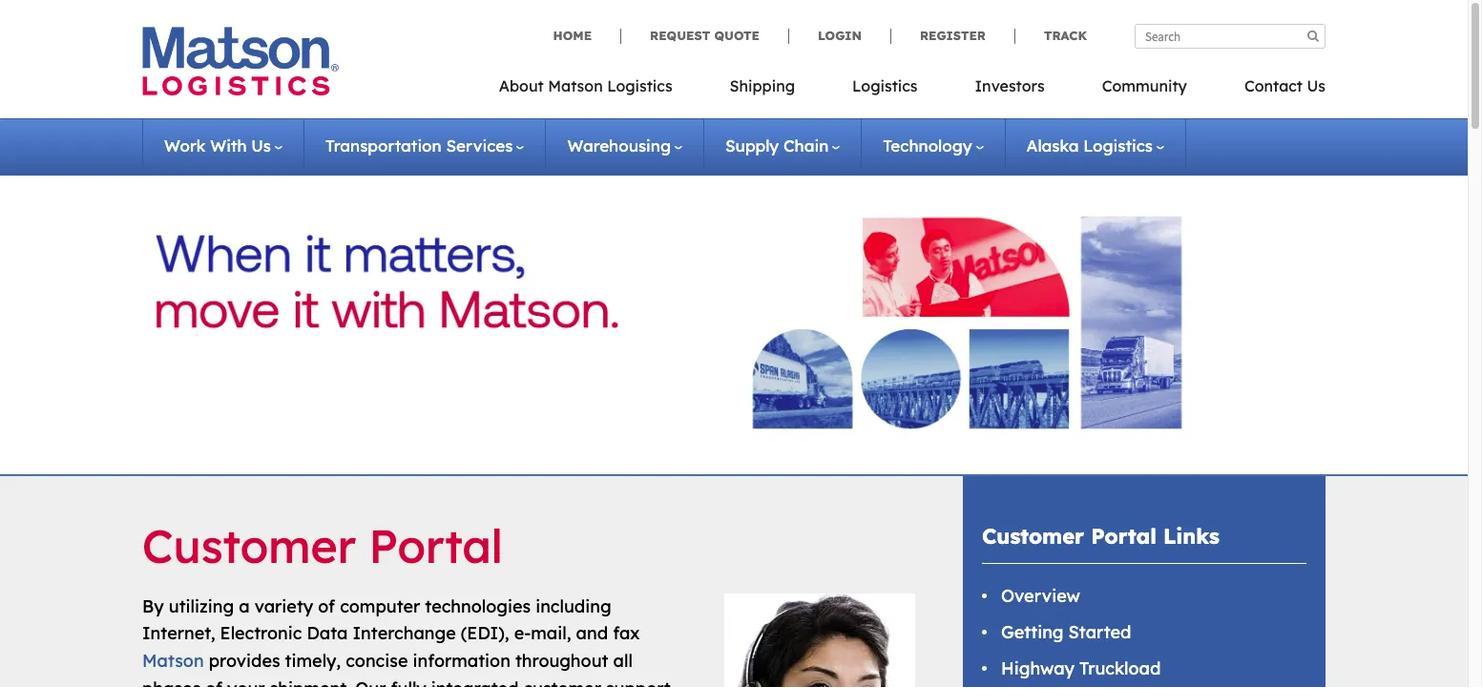 Task type: describe. For each thing, give the bounding box(es) containing it.
with
[[210, 136, 247, 156]]

supply chain link
[[725, 136, 840, 156]]

shipment.
[[270, 678, 351, 687]]

matson link
[[142, 650, 204, 672]]

getting
[[1001, 622, 1064, 644]]

about
[[499, 76, 544, 95]]

chain
[[784, 136, 829, 156]]

transportation
[[326, 136, 442, 156]]

shipping link
[[701, 71, 824, 110]]

track
[[1044, 28, 1087, 43]]

home link
[[553, 28, 621, 44]]

started
[[1069, 622, 1132, 644]]

customer portal links
[[982, 523, 1220, 550]]

1 horizontal spatial logistics
[[852, 76, 918, 95]]

concise
[[346, 650, 408, 672]]

alaska logistics
[[1027, 136, 1153, 156]]

your
[[227, 678, 265, 687]]

integrated
[[431, 678, 519, 687]]

electronic
[[220, 623, 302, 645]]

alaska services image
[[155, 196, 1313, 450]]

e-
[[514, 623, 531, 645]]

technology link
[[883, 136, 984, 156]]

track link
[[1015, 28, 1087, 44]]

highway
[[1001, 658, 1075, 680]]

links
[[1164, 523, 1220, 550]]

Search search field
[[1135, 24, 1326, 49]]

information
[[413, 650, 511, 672]]

warehousing
[[567, 136, 671, 156]]

alaska logistics link
[[1027, 136, 1165, 156]]

internet,
[[142, 623, 215, 645]]

highway truckload
[[1001, 658, 1161, 680]]

about matson logistics
[[499, 76, 673, 95]]

overview
[[1001, 586, 1080, 607]]

customer portal
[[142, 517, 503, 575]]

register
[[920, 28, 986, 43]]

community link
[[1074, 71, 1216, 110]]

top menu navigation
[[499, 71, 1326, 110]]

our
[[355, 678, 386, 687]]

request quote
[[650, 28, 760, 43]]

0 horizontal spatial logistics
[[607, 76, 673, 95]]

by utilizing a variety of computer technologies including internet, electronic data interchange (edi), e-mail, and fax matson
[[142, 595, 640, 672]]

contact us link
[[1216, 71, 1326, 110]]

matson inside top menu navigation
[[548, 76, 603, 95]]

request quote link
[[621, 28, 788, 44]]

truckload
[[1080, 658, 1161, 680]]

warehousing link
[[567, 136, 682, 156]]

supply
[[725, 136, 779, 156]]

community
[[1102, 76, 1187, 95]]

contact us
[[1245, 76, 1326, 95]]

search image
[[1308, 30, 1319, 42]]



Task type: vqa. For each thing, say whether or not it's contained in the screenshot.
Zip:
no



Task type: locate. For each thing, give the bounding box(es) containing it.
of up data
[[318, 595, 335, 617]]

customer for customer portal links
[[982, 523, 1084, 550]]

customer
[[142, 517, 356, 575], [982, 523, 1084, 550]]

by
[[142, 595, 164, 617]]

data
[[307, 623, 348, 645]]

customer portal links section
[[939, 476, 1350, 687]]

logistics up warehousing link
[[607, 76, 673, 95]]

provides timely, concise information throughout all phases of your shipment. our fully integrated customer suppor
[[142, 650, 671, 687]]

us right with
[[251, 136, 271, 156]]

us inside top menu navigation
[[1307, 76, 1326, 95]]

phases
[[142, 678, 201, 687]]

0 vertical spatial of
[[318, 595, 335, 617]]

0 horizontal spatial customer
[[142, 517, 356, 575]]

quote
[[714, 28, 760, 43]]

login
[[818, 28, 862, 43]]

logistics down login
[[852, 76, 918, 95]]

us
[[1307, 76, 1326, 95], [251, 136, 271, 156]]

matson
[[548, 76, 603, 95], [142, 650, 204, 672]]

1 vertical spatial us
[[251, 136, 271, 156]]

0 vertical spatial us
[[1307, 76, 1326, 95]]

portal for customer portal
[[369, 517, 503, 575]]

fax
[[613, 623, 640, 645]]

throughout
[[515, 650, 608, 672]]

customer up overview link
[[982, 523, 1084, 550]]

logistics
[[607, 76, 673, 95], [852, 76, 918, 95], [1084, 136, 1153, 156]]

None search field
[[1135, 24, 1326, 49]]

0 horizontal spatial us
[[251, 136, 271, 156]]

shipping
[[730, 76, 795, 95]]

matson down home
[[548, 76, 603, 95]]

us right the contact
[[1307, 76, 1326, 95]]

login link
[[788, 28, 891, 44]]

fully
[[391, 678, 426, 687]]

interchange
[[353, 623, 456, 645]]

of
[[318, 595, 335, 617], [205, 678, 222, 687]]

utilizing
[[169, 595, 234, 617]]

1 vertical spatial of
[[205, 678, 222, 687]]

logistics down community link at the top
[[1084, 136, 1153, 156]]

1 horizontal spatial of
[[318, 595, 335, 617]]

home
[[553, 28, 592, 43]]

logistics link
[[824, 71, 946, 110]]

getting started
[[1001, 622, 1132, 644]]

a
[[239, 595, 250, 617]]

variety
[[255, 595, 313, 617]]

all
[[613, 650, 633, 672]]

overview link
[[1001, 586, 1080, 607]]

work with us link
[[164, 136, 283, 156]]

transportation services link
[[326, 136, 524, 156]]

customer inside customer portal links section
[[982, 523, 1084, 550]]

of left your
[[205, 678, 222, 687]]

work
[[164, 136, 206, 156]]

investors link
[[946, 71, 1074, 110]]

alaska
[[1027, 136, 1079, 156]]

1 vertical spatial matson
[[142, 650, 204, 672]]

work with us
[[164, 136, 271, 156]]

0 vertical spatial matson
[[548, 76, 603, 95]]

portal left links
[[1091, 523, 1157, 550]]

including
[[536, 595, 611, 617]]

transportation services
[[326, 136, 513, 156]]

about matson logistics link
[[499, 71, 701, 110]]

mail,
[[531, 623, 571, 645]]

customer for customer portal
[[142, 517, 356, 575]]

supply chain
[[725, 136, 829, 156]]

1 horizontal spatial portal
[[1091, 523, 1157, 550]]

0 horizontal spatial matson
[[142, 650, 204, 672]]

of inside provides timely, concise information throughout all phases of your shipment. our fully integrated customer suppor
[[205, 678, 222, 687]]

contact
[[1245, 76, 1303, 95]]

0 horizontal spatial portal
[[369, 517, 503, 575]]

getting started link
[[1001, 622, 1132, 644]]

highway truckload link
[[1001, 658, 1161, 680]]

2 horizontal spatial logistics
[[1084, 136, 1153, 156]]

and
[[576, 623, 608, 645]]

request
[[650, 28, 710, 43]]

portal
[[369, 517, 503, 575], [1091, 523, 1157, 550]]

technology
[[883, 136, 972, 156]]

1 horizontal spatial matson
[[548, 76, 603, 95]]

customer
[[524, 678, 601, 687]]

1 horizontal spatial customer
[[982, 523, 1084, 550]]

of inside the by utilizing a variety of computer technologies including internet, electronic data interchange (edi), e-mail, and fax matson
[[318, 595, 335, 617]]

investors
[[975, 76, 1045, 95]]

(edi),
[[461, 623, 509, 645]]

matson inside the by utilizing a variety of computer technologies including internet, electronic data interchange (edi), e-mail, and fax matson
[[142, 650, 204, 672]]

timely,
[[285, 650, 341, 672]]

provides
[[209, 650, 280, 672]]

matson up phases
[[142, 650, 204, 672]]

1 horizontal spatial us
[[1307, 76, 1326, 95]]

0 horizontal spatial of
[[205, 678, 222, 687]]

portal for customer portal links
[[1091, 523, 1157, 550]]

register link
[[891, 28, 1015, 44]]

matson logistics image
[[142, 27, 339, 95]]

technologies
[[425, 595, 531, 617]]

services
[[446, 136, 513, 156]]

customer up a
[[142, 517, 356, 575]]

computer
[[340, 595, 420, 617]]

portal inside section
[[1091, 523, 1157, 550]]

portal up "technologies"
[[369, 517, 503, 575]]



